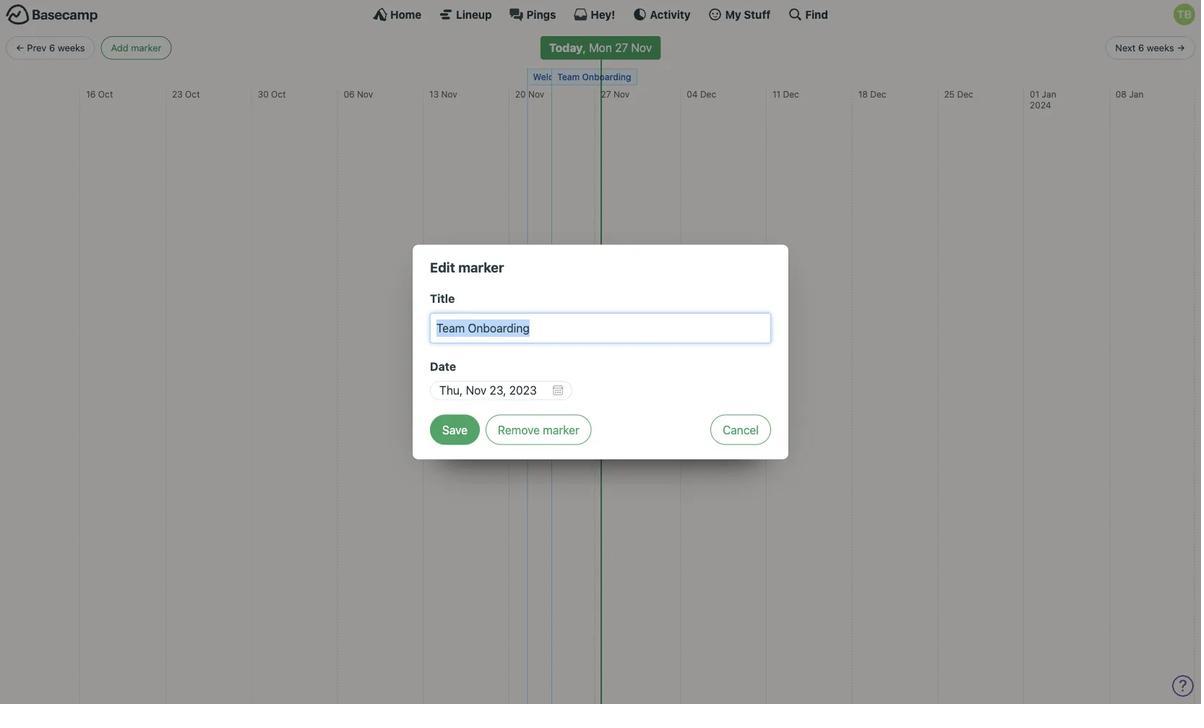 Task type: describe. For each thing, give the bounding box(es) containing it.
nov for 06 nov
[[357, 89, 373, 99]]

lineup
[[456, 8, 492, 21]]

edit
[[430, 259, 455, 275]]

20
[[515, 89, 526, 99]]

04
[[687, 89, 698, 99]]

date
[[430, 360, 456, 373]]

27 nov
[[601, 89, 630, 99]]

01
[[1030, 89, 1040, 99]]

home
[[390, 8, 422, 21]]

hey!
[[591, 8, 616, 21]]

2024
[[1030, 100, 1052, 110]]

18
[[859, 89, 868, 99]]

11 dec
[[773, 89, 799, 99]]

← prev 6 weeks
[[16, 42, 85, 53]]

06
[[344, 89, 355, 99]]

jan for 08 jan
[[1130, 89, 1144, 99]]

prev
[[27, 42, 47, 53]]

team onboarding
[[558, 72, 632, 82]]

add marker
[[111, 42, 162, 53]]

team
[[558, 72, 580, 82]]

deer
[[590, 72, 609, 82]]

welcome
[[533, 72, 572, 82]]

my
[[726, 8, 742, 21]]

18 dec
[[859, 89, 887, 99]]

main element
[[0, 0, 1202, 28]]

today
[[549, 41, 583, 55]]

carnival
[[638, 72, 671, 82]]

06 nov
[[344, 89, 373, 99]]

hey! button
[[574, 7, 616, 22]]

30
[[258, 89, 269, 99]]

pings
[[527, 8, 556, 21]]

25 dec
[[945, 89, 974, 99]]

2 the from the left
[[622, 72, 636, 82]]

add
[[111, 42, 128, 53]]

cancel link
[[711, 415, 771, 445]]

team onboarding link
[[552, 68, 638, 86]]

23
[[172, 89, 183, 99]]

1 the from the left
[[574, 72, 588, 82]]

16
[[86, 89, 96, 99]]

title
[[430, 292, 455, 305]]

16 oct
[[86, 89, 113, 99]]



Task type: locate. For each thing, give the bounding box(es) containing it.
weeks
[[58, 42, 85, 53], [1147, 42, 1175, 53]]

activity link
[[633, 7, 691, 22]]

lineup link
[[439, 7, 492, 22]]

1 horizontal spatial the
[[622, 72, 636, 82]]

the right the to
[[622, 72, 636, 82]]

my stuff
[[726, 8, 771, 21]]

oct
[[98, 89, 113, 99], [185, 89, 200, 99], [271, 89, 286, 99]]

1 jan from the left
[[1042, 89, 1057, 99]]

oct for 16 oct
[[98, 89, 113, 99]]

08 jan
[[1116, 89, 1144, 99]]

None text field
[[430, 313, 771, 343]]

stuff
[[744, 8, 771, 21]]

marker for edit marker
[[458, 259, 504, 275]]

welcome the deer to the carnival
[[533, 72, 671, 82]]

1 dec from the left
[[701, 89, 717, 99]]

activity
[[650, 8, 691, 21]]

0 horizontal spatial jan
[[1042, 89, 1057, 99]]

weeks left → on the top right of the page
[[1147, 42, 1175, 53]]

2 weeks from the left
[[1147, 42, 1175, 53]]

6
[[49, 42, 55, 53], [1139, 42, 1145, 53]]

dec for 04 dec
[[701, 89, 717, 99]]

01 jan 2024
[[1030, 89, 1057, 110]]

nov for 27 nov
[[614, 89, 630, 99]]

0 horizontal spatial weeks
[[58, 42, 85, 53]]

edit marker
[[430, 259, 504, 275]]

nov
[[357, 89, 373, 99], [441, 89, 458, 99], [528, 89, 545, 99], [614, 89, 630, 99]]

Choose date… field
[[430, 381, 573, 400]]

1 vertical spatial marker
[[458, 259, 504, 275]]

cancel
[[723, 423, 759, 437]]

0 horizontal spatial oct
[[98, 89, 113, 99]]

home link
[[373, 7, 422, 22]]

None submit
[[430, 415, 480, 445], [486, 415, 592, 445], [430, 415, 480, 445], [486, 415, 592, 445]]

oct right 23
[[185, 89, 200, 99]]

dec right 25
[[958, 89, 974, 99]]

1 horizontal spatial marker
[[458, 259, 504, 275]]

0 vertical spatial marker
[[131, 42, 162, 53]]

08
[[1116, 89, 1127, 99]]

11
[[773, 89, 781, 99]]

nov right 13
[[441, 89, 458, 99]]

0 horizontal spatial 6
[[49, 42, 55, 53]]

1 oct from the left
[[98, 89, 113, 99]]

jan for 01 jan 2024
[[1042, 89, 1057, 99]]

pings button
[[509, 7, 556, 22]]

next 6 weeks →
[[1116, 42, 1186, 53]]

tim burton image
[[1174, 4, 1196, 25]]

0 horizontal spatial the
[[574, 72, 588, 82]]

23 oct
[[172, 89, 200, 99]]

find button
[[788, 7, 828, 22]]

add marker link
[[101, 36, 172, 60]]

6 right prev
[[49, 42, 55, 53]]

nov right 27
[[614, 89, 630, 99]]

onboarding
[[582, 72, 632, 82]]

2 nov from the left
[[441, 89, 458, 99]]

2 6 from the left
[[1139, 42, 1145, 53]]

→
[[1177, 42, 1186, 53]]

marker right add
[[131, 42, 162, 53]]

next
[[1116, 42, 1136, 53]]

nov right 06
[[357, 89, 373, 99]]

←
[[16, 42, 24, 53]]

04 dec
[[687, 89, 717, 99]]

marker for add marker
[[131, 42, 162, 53]]

20 nov
[[515, 89, 545, 99]]

4 dec from the left
[[958, 89, 974, 99]]

3 dec from the left
[[871, 89, 887, 99]]

2 horizontal spatial oct
[[271, 89, 286, 99]]

oct for 23 oct
[[185, 89, 200, 99]]

13 nov
[[430, 89, 458, 99]]

4 nov from the left
[[614, 89, 630, 99]]

find
[[806, 8, 828, 21]]

dec right 18
[[871, 89, 887, 99]]

nov for 13 nov
[[441, 89, 458, 99]]

2 oct from the left
[[185, 89, 200, 99]]

dec for 11 dec
[[783, 89, 799, 99]]

6 right 'next'
[[1139, 42, 1145, 53]]

3 oct from the left
[[271, 89, 286, 99]]

marker right edit
[[458, 259, 504, 275]]

oct for 30 oct
[[271, 89, 286, 99]]

2 dec from the left
[[783, 89, 799, 99]]

switch accounts image
[[6, 4, 98, 26]]

jan right 08
[[1130, 89, 1144, 99]]

13
[[430, 89, 439, 99]]

0 horizontal spatial marker
[[131, 42, 162, 53]]

marker
[[131, 42, 162, 53], [458, 259, 504, 275]]

the
[[574, 72, 588, 82], [622, 72, 636, 82]]

27
[[601, 89, 611, 99]]

dec
[[701, 89, 717, 99], [783, 89, 799, 99], [871, 89, 887, 99], [958, 89, 974, 99]]

welcome the deer to the carnival link
[[527, 68, 671, 86]]

to
[[611, 72, 620, 82]]

jan
[[1042, 89, 1057, 99], [1130, 89, 1144, 99]]

my stuff button
[[708, 7, 771, 22]]

oct right 30 at the left top of the page
[[271, 89, 286, 99]]

1 weeks from the left
[[58, 42, 85, 53]]

nov for 20 nov
[[528, 89, 545, 99]]

2 jan from the left
[[1130, 89, 1144, 99]]

3 nov from the left
[[528, 89, 545, 99]]

25
[[945, 89, 955, 99]]

jan inside 01 jan 2024
[[1042, 89, 1057, 99]]

30 oct
[[258, 89, 286, 99]]

1 horizontal spatial oct
[[185, 89, 200, 99]]

jan up the 2024
[[1042, 89, 1057, 99]]

1 horizontal spatial 6
[[1139, 42, 1145, 53]]

weeks right prev
[[58, 42, 85, 53]]

1 horizontal spatial weeks
[[1147, 42, 1175, 53]]

oct right '16'
[[98, 89, 113, 99]]

dec for 18 dec
[[871, 89, 887, 99]]

1 horizontal spatial jan
[[1130, 89, 1144, 99]]

nov right 20
[[528, 89, 545, 99]]

dec right 11
[[783, 89, 799, 99]]

dec right 04
[[701, 89, 717, 99]]

1 nov from the left
[[357, 89, 373, 99]]

1 6 from the left
[[49, 42, 55, 53]]

dec for 25 dec
[[958, 89, 974, 99]]

the left deer
[[574, 72, 588, 82]]



Task type: vqa. For each thing, say whether or not it's contained in the screenshot.
Oct associated with 16 Oct
yes



